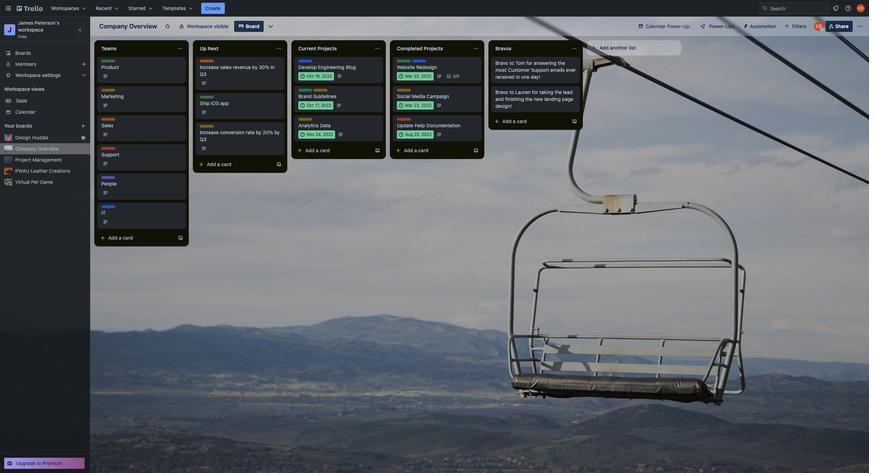 Task type: vqa. For each thing, say whether or not it's contained in the screenshot.
Apple Lee (You) @Applelee29 • Workspace Admin
no



Task type: locate. For each thing, give the bounding box(es) containing it.
design!
[[495, 103, 512, 109]]

members
[[15, 61, 36, 67]]

blog
[[346, 64, 356, 70]]

1 horizontal spatial color: blue, title: "it" element
[[298, 60, 312, 65]]

bravo for customer
[[495, 60, 508, 66]]

sm image
[[740, 21, 750, 31]]

support up day!
[[531, 67, 549, 73]]

1 vertical spatial overview
[[38, 146, 59, 152]]

color: red, title: "support" element
[[397, 118, 413, 123], [101, 147, 118, 152]]

support up color: purple, title: "people" element at the top left of the page
[[101, 152, 119, 158]]

marketing up mar 23, 2022 option
[[397, 89, 417, 94]]

brand guidelines link
[[298, 93, 379, 100]]

1 q3 from the top
[[200, 71, 207, 77]]

conversion
[[220, 129, 245, 135]]

oct left 17,
[[307, 103, 314, 108]]

this member is an admin of this board. image
[[820, 28, 823, 31]]

by inside sales increase sales revenue by 30% in q3
[[252, 64, 258, 70]]

it inside the it it
[[101, 205, 105, 211]]

marketing up oct 17, 2022
[[314, 89, 334, 94]]

support link
[[101, 151, 182, 158]]

in down customer
[[516, 74, 520, 80]]

support inside bravo to tom for answering the most customer support emails ever received in one day!
[[531, 67, 549, 73]]

1 horizontal spatial color: orange, title: "sales" element
[[200, 60, 214, 65]]

card for bravos
[[517, 118, 527, 124]]

for inside bravo to tom for answering the most customer support emails ever received in one day!
[[526, 60, 532, 66]]

virtual pet game link
[[15, 179, 86, 186]]

0 vertical spatial color: orange, title: "sales" element
[[200, 60, 214, 65]]

overview down starred dropdown button
[[129, 23, 157, 30]]

card down increase conversion rate by 20% by q3 link
[[221, 161, 231, 167]]

2 projects from the left
[[424, 45, 443, 51]]

to for lauren
[[510, 89, 514, 95]]

to for premium
[[37, 460, 41, 466]]

color: yellow, title: "marketing" element left the conversion
[[200, 125, 220, 130]]

workspace visible button
[[174, 21, 233, 32]]

mar down website
[[405, 74, 413, 79]]

bravo to lauren for taking the lead and finishing the new landing page design!
[[495, 89, 573, 109]]

marketing for increase conversion rate by 20% by q3
[[200, 125, 220, 130]]

add for bravos
[[502, 118, 512, 124]]

it
[[298, 60, 302, 65], [412, 60, 416, 65], [101, 205, 105, 211], [101, 210, 106, 216]]

color: blue, title: "it" element up mar 20, 2022 at the left top
[[412, 60, 426, 65]]

boards
[[16, 123, 32, 129]]

0 vertical spatial 20,
[[414, 74, 420, 79]]

24,
[[316, 132, 322, 137]]

projects
[[318, 45, 337, 51], [424, 45, 443, 51]]

add a card down aug 20, 2022 option
[[404, 147, 428, 153]]

james
[[18, 20, 33, 26]]

0 vertical spatial color: red, title: "support" element
[[397, 118, 413, 123]]

2022 down redesign
[[421, 74, 431, 79]]

color: blue, title: "it" element down current
[[298, 60, 312, 65]]

company up project
[[15, 146, 36, 152]]

aug
[[405, 132, 413, 137]]

add a card button
[[491, 116, 569, 127], [294, 145, 372, 156], [393, 145, 470, 156], [196, 159, 273, 170], [97, 232, 175, 244]]

marketing inside marketing increase conversion rate by 20% by q3
[[200, 125, 220, 130]]

workspace for workspace settings
[[15, 72, 41, 78]]

q3 for increase sales revenue by 30% in q3
[[200, 71, 207, 77]]

1 vertical spatial up
[[200, 45, 206, 51]]

add for teams
[[108, 235, 117, 241]]

0 horizontal spatial color: blue, title: "it" element
[[101, 205, 115, 211]]

to inside bravo to tom for answering the most customer support emails ever received in one day!
[[510, 60, 514, 66]]

1 vertical spatial increase
[[200, 129, 219, 135]]

2 vertical spatial to
[[37, 460, 41, 466]]

0 vertical spatial workspace
[[187, 23, 213, 29]]

color: orange, title: "sales" element right add board icon
[[101, 118, 115, 123]]

tom
[[515, 60, 525, 66]]

projects up website redesign 'link'
[[424, 45, 443, 51]]

sales
[[200, 60, 211, 65], [101, 118, 112, 123], [101, 122, 113, 128]]

q3 inside marketing increase conversion rate by 20% by q3
[[200, 136, 207, 142]]

product it website redesign
[[397, 60, 437, 70]]

0 vertical spatial to
[[510, 60, 514, 66]]

product inside product ship ios app
[[200, 96, 216, 101]]

2 20, from the top
[[414, 132, 420, 137]]

oct inside 'option'
[[307, 103, 314, 108]]

add a card button down aug 20, 2022
[[393, 145, 470, 156]]

card down nov 24, 2022
[[320, 147, 330, 153]]

workspace inside button
[[187, 23, 213, 29]]

color: yellow, title: "marketing" element up "nov"
[[298, 118, 319, 123]]

answering
[[534, 60, 557, 66]]

q3 inside sales increase sales revenue by 30% in q3
[[200, 71, 207, 77]]

to for tom
[[510, 60, 514, 66]]

1 mar from the top
[[405, 74, 413, 79]]

add a card button for current projects
[[294, 145, 372, 156]]

add a card for increase conversion rate by 20% by q3
[[207, 161, 231, 167]]

mar 23, 2022
[[405, 103, 431, 108]]

company down the recent dropdown button
[[99, 23, 128, 30]]

0 vertical spatial for
[[526, 60, 532, 66]]

marketing left the conversion
[[200, 125, 220, 130]]

0 horizontal spatial in
[[271, 64, 275, 70]]

completed projects
[[397, 45, 443, 51]]

add a card for sales
[[108, 235, 133, 241]]

overview
[[129, 23, 157, 30], [38, 146, 59, 152]]

share button
[[826, 21, 853, 32]]

1 horizontal spatial company
[[99, 23, 128, 30]]

company overview up project management
[[15, 146, 59, 152]]

1 vertical spatial workspace
[[15, 72, 41, 78]]

company inside board name text field
[[99, 23, 128, 30]]

add a card button down increase conversion rate by 20% by q3 link
[[196, 159, 273, 170]]

documentation
[[426, 122, 461, 128]]

Current Projects text field
[[294, 43, 371, 54]]

bravo inside bravo to tom for answering the most customer support emails ever received in one day!
[[495, 60, 508, 66]]

0 horizontal spatial power-
[[667, 23, 683, 29]]

color: blue, title: "it" element down people people
[[101, 205, 115, 211]]

1 vertical spatial for
[[532, 89, 538, 95]]

support support
[[101, 147, 119, 158]]

leather
[[31, 168, 48, 174]]

0 vertical spatial overview
[[129, 23, 157, 30]]

1 horizontal spatial projects
[[424, 45, 443, 51]]

bravo up most
[[495, 60, 508, 66]]

Oct 17, 2022 checkbox
[[298, 101, 333, 110]]

color: red, title: "support" element down sales sales
[[101, 147, 118, 152]]

card down aug 20, 2022
[[418, 147, 428, 153]]

update help documentation link
[[397, 122, 477, 129]]

marketing up sales sales
[[101, 93, 124, 99]]

1 vertical spatial bravo
[[495, 89, 508, 95]]

2 power- from the left
[[709, 23, 726, 29]]

2022 right 18,
[[322, 74, 332, 79]]

oct left 18,
[[307, 74, 314, 79]]

1 vertical spatial 20,
[[414, 132, 420, 137]]

0 vertical spatial oct
[[307, 74, 314, 79]]

pwau
[[15, 168, 29, 174]]

increase conversion rate by 20% by q3 link
[[200, 129, 280, 143]]

color: red, title: "support" element up aug
[[397, 118, 413, 123]]

company overview down 'starred'
[[99, 23, 157, 30]]

projects up it develop engineering blog
[[318, 45, 337, 51]]

mar for website
[[405, 74, 413, 79]]

add a card button for up next
[[196, 159, 273, 170]]

card down finishing
[[517, 118, 527, 124]]

1 vertical spatial company overview
[[15, 146, 59, 152]]

bravo
[[495, 60, 508, 66], [495, 89, 508, 95]]

17,
[[315, 103, 320, 108]]

color: yellow, title: "marketing" element
[[101, 89, 121, 94], [314, 89, 334, 94], [397, 89, 417, 94], [298, 118, 319, 123], [200, 125, 220, 130]]

1 horizontal spatial power-
[[709, 23, 726, 29]]

2022 right 17,
[[321, 103, 331, 108]]

add a card button down it link
[[97, 232, 175, 244]]

2022 inside aug 20, 2022 option
[[421, 132, 432, 137]]

1 vertical spatial q3
[[200, 136, 207, 142]]

2022 right 23,
[[421, 103, 431, 108]]

0 vertical spatial up
[[683, 23, 689, 29]]

projects for current projects
[[318, 45, 337, 51]]

add a card down the conversion
[[207, 161, 231, 167]]

calendar down table
[[15, 109, 35, 115]]

sales link
[[101, 122, 182, 129]]

1 vertical spatial to
[[510, 89, 514, 95]]

most
[[495, 67, 507, 73]]

recent button
[[92, 3, 123, 14]]

1 horizontal spatial color: red, title: "support" element
[[397, 118, 413, 123]]

mar left 23,
[[405, 103, 413, 108]]

1 vertical spatial oct
[[307, 103, 314, 108]]

marketing for marketing
[[101, 89, 121, 94]]

for right tom
[[526, 60, 532, 66]]

q3
[[200, 71, 207, 77], [200, 136, 207, 142]]

0 vertical spatial in
[[271, 64, 275, 70]]

add a card down nov 24, 2022 option
[[305, 147, 330, 153]]

add a card down it link
[[108, 235, 133, 241]]

1 people from the top
[[101, 176, 115, 181]]

create from template… image
[[572, 119, 577, 124], [375, 148, 380, 153], [276, 162, 282, 167], [178, 235, 183, 241]]

in inside sales increase sales revenue by 30% in q3
[[271, 64, 275, 70]]

bravo up and
[[495, 89, 508, 95]]

calendar for calendar
[[15, 109, 35, 115]]

to right upgrade
[[37, 460, 41, 466]]

add
[[600, 45, 609, 51], [502, 118, 512, 124], [305, 147, 314, 153], [404, 147, 413, 153], [207, 161, 216, 167], [108, 235, 117, 241]]

workspace down members
[[15, 72, 41, 78]]

landing
[[544, 96, 561, 102]]

1 horizontal spatial in
[[516, 74, 520, 80]]

it inside it develop engineering blog
[[298, 60, 302, 65]]

2 mar from the top
[[405, 103, 413, 108]]

by right 20%
[[274, 129, 280, 135]]

2022 right 24,
[[323, 132, 333, 137]]

1 vertical spatial the
[[555, 89, 562, 95]]

Teams text field
[[97, 43, 173, 54]]

people down support support
[[101, 176, 115, 181]]

product
[[101, 60, 117, 65], [397, 60, 413, 65], [101, 64, 119, 70], [298, 89, 314, 94], [200, 96, 216, 101]]

support
[[531, 67, 549, 73], [397, 118, 413, 123], [101, 147, 118, 152], [101, 152, 119, 158]]

0 horizontal spatial calendar
[[15, 109, 35, 115]]

product for product
[[101, 60, 117, 65]]

workspace inside dropdown button
[[15, 72, 41, 78]]

0 vertical spatial bravo
[[495, 60, 508, 66]]

up left next
[[200, 45, 206, 51]]

20, down product it website redesign
[[414, 74, 420, 79]]

bravo inside bravo to lauren for taking the lead and finishing the new landing page design!
[[495, 89, 508, 95]]

0 vertical spatial q3
[[200, 71, 207, 77]]

product inside product it website redesign
[[397, 60, 413, 65]]

to left tom
[[510, 60, 514, 66]]

design huddle link
[[15, 134, 78, 141]]

ever
[[566, 67, 576, 73]]

create from template… image for bravos
[[572, 119, 577, 124]]

overview down design huddle link on the left top of page
[[38, 146, 59, 152]]

1 projects from the left
[[318, 45, 337, 51]]

templates button
[[158, 3, 197, 14]]

marketing inside product marketing brand guidelines
[[314, 89, 334, 94]]

up left 'power-ups' button
[[683, 23, 689, 29]]

2022 for website
[[421, 74, 431, 79]]

0 vertical spatial the
[[558, 60, 565, 66]]

guidelines
[[313, 93, 336, 99]]

0 horizontal spatial color: red, title: "support" element
[[101, 147, 118, 152]]

20, right aug
[[414, 132, 420, 137]]

2 q3 from the top
[[200, 136, 207, 142]]

increase for increase sales revenue by 30% in q3
[[200, 64, 219, 70]]

0 vertical spatial calendar
[[646, 23, 666, 29]]

product inside product marketing brand guidelines
[[298, 89, 314, 94]]

color: green, title: "product" element down teams
[[101, 60, 117, 65]]

update
[[397, 122, 413, 128]]

company
[[99, 23, 128, 30], [15, 146, 36, 152]]

calendar for calendar power-up
[[646, 23, 666, 29]]

Board name text field
[[96, 21, 161, 32]]

support up aug
[[397, 118, 413, 123]]

product link
[[101, 64, 182, 71]]

0 horizontal spatial company
[[15, 146, 36, 152]]

20, for website
[[414, 74, 420, 79]]

peterson's
[[35, 20, 60, 26]]

primary element
[[0, 0, 869, 17]]

bravo to tom for answering the most customer support emails ever received in one day!
[[495, 60, 576, 80]]

emails
[[550, 67, 565, 73]]

for up new
[[532, 89, 538, 95]]

card for completed projects
[[418, 147, 428, 153]]

bravo to tom for answering the most customer support emails ever received in one day! link
[[495, 60, 576, 80]]

1 bravo from the top
[[495, 60, 508, 66]]

the up emails
[[558, 60, 565, 66]]

2 bravo from the top
[[495, 89, 508, 95]]

marketing down product product
[[101, 89, 121, 94]]

0 horizontal spatial up
[[200, 45, 206, 51]]

project management
[[15, 157, 62, 163]]

23,
[[414, 103, 420, 108]]

1 oct from the top
[[307, 74, 314, 79]]

the inside bravo to tom for answering the most customer support emails ever received in one day!
[[558, 60, 565, 66]]

the up landing
[[555, 89, 562, 95]]

help
[[415, 122, 425, 128]]

1 vertical spatial color: red, title: "support" element
[[101, 147, 118, 152]]

board link
[[234, 21, 264, 32]]

1 horizontal spatial company overview
[[99, 23, 157, 30]]

marketing
[[101, 89, 121, 94], [314, 89, 334, 94], [397, 89, 417, 94], [101, 93, 124, 99], [298, 118, 319, 123], [200, 125, 220, 130]]

color: yellow, title: "marketing" element for marketing
[[101, 89, 121, 94]]

by right rate
[[256, 129, 261, 135]]

1 20, from the top
[[414, 74, 420, 79]]

color: green, title: "product" element down completed
[[397, 60, 413, 65]]

1 vertical spatial color: orange, title: "sales" element
[[101, 118, 115, 123]]

product for website redesign
[[397, 60, 413, 65]]

color: orange, title: "sales" element
[[200, 60, 214, 65], [101, 118, 115, 123]]

add another list button
[[587, 40, 681, 56]]

workspaces
[[51, 5, 79, 11]]

2 vertical spatial workspace
[[4, 86, 30, 92]]

project
[[15, 157, 31, 163]]

1 vertical spatial mar
[[405, 103, 413, 108]]

marketing inside marketing marketing
[[101, 89, 121, 94]]

bravos
[[495, 45, 511, 51]]

color: green, title: "product" element
[[101, 60, 117, 65], [397, 60, 413, 65], [298, 89, 314, 94], [200, 96, 216, 101]]

starred icon image
[[80, 135, 86, 141]]

color: blue, title: "it" element for it
[[101, 205, 115, 211]]

calendar up add another list button
[[646, 23, 666, 29]]

for inside bravo to lauren for taking the lead and finishing the new landing page design!
[[532, 89, 538, 95]]

marketing link
[[101, 93, 182, 100]]

search image
[[762, 6, 768, 11]]

add a card down "design!"
[[502, 118, 527, 124]]

increase left the conversion
[[200, 129, 219, 135]]

for for answering
[[526, 60, 532, 66]]

it inside product it website redesign
[[412, 60, 416, 65]]

workspace views
[[4, 86, 44, 92]]

1 horizontal spatial calendar
[[646, 23, 666, 29]]

0 vertical spatial company overview
[[99, 23, 157, 30]]

workspace left visible
[[187, 23, 213, 29]]

starred button
[[124, 3, 157, 14]]

by left 30%
[[252, 64, 258, 70]]

1 horizontal spatial overview
[[129, 23, 157, 30]]

in right 30%
[[271, 64, 275, 70]]

card down it link
[[123, 235, 133, 241]]

sales inside sales sales
[[101, 118, 112, 123]]

power-
[[667, 23, 683, 29], [709, 23, 726, 29]]

2022 inside nov 24, 2022 option
[[323, 132, 333, 137]]

calendar link
[[15, 109, 86, 116]]

show menu image
[[856, 23, 863, 30]]

0 vertical spatial increase
[[200, 64, 219, 70]]

the down the lauren
[[525, 96, 533, 102]]

add a card button down bravo to lauren for taking the lead and finishing the new landing page design! on the top right
[[491, 116, 569, 127]]

add board image
[[80, 123, 86, 129]]

oct inside option
[[307, 74, 314, 79]]

color: orange, title: "sales" element down up next
[[200, 60, 214, 65]]

0 horizontal spatial projects
[[318, 45, 337, 51]]

create from template… image for teams
[[178, 235, 183, 241]]

1 horizontal spatial up
[[683, 23, 689, 29]]

1 increase from the top
[[200, 64, 219, 70]]

completed
[[397, 45, 423, 51]]

1 vertical spatial in
[[516, 74, 520, 80]]

0 vertical spatial mar
[[405, 74, 413, 79]]

current
[[298, 45, 316, 51]]

color: green, title: "product" element left app
[[200, 96, 216, 101]]

2 oct from the top
[[307, 103, 314, 108]]

increase inside sales increase sales revenue by 30% in q3
[[200, 64, 219, 70]]

color: yellow, title: "marketing" element up oct 17, 2022
[[314, 89, 334, 94]]

your boards with 5 items element
[[4, 122, 70, 130]]

for
[[526, 60, 532, 66], [532, 89, 538, 95]]

2 increase from the top
[[200, 129, 219, 135]]

power-ups button
[[695, 21, 739, 32]]

2022 inside mar 23, 2022 option
[[421, 103, 431, 108]]

marketing inside marketing analytics data
[[298, 118, 319, 123]]

color: yellow, title: "marketing" element for analytics data
[[298, 118, 319, 123]]

card for teams
[[123, 235, 133, 241]]

marketing for analytics data
[[298, 118, 319, 123]]

increase left sales
[[200, 64, 219, 70]]

back to home image
[[17, 3, 43, 14]]

1 vertical spatial calendar
[[15, 109, 35, 115]]

product inside product product
[[101, 60, 117, 65]]

increase inside marketing increase conversion rate by 20% by q3
[[200, 129, 219, 135]]

support down sales sales
[[101, 147, 118, 152]]

color: blue, title: "it" element
[[298, 60, 312, 65], [412, 60, 426, 65], [101, 205, 115, 211]]

marketing analytics data
[[298, 118, 331, 128]]

to up finishing
[[510, 89, 514, 95]]

marketing inside 'marketing social media campaign'
[[397, 89, 417, 94]]

sales for increase
[[200, 60, 211, 65]]

color: yellow, title: "marketing" element for increase conversion rate by 20% by q3
[[200, 125, 220, 130]]

analytics data link
[[298, 122, 379, 129]]

2022 down help
[[421, 132, 432, 137]]

rate
[[246, 129, 255, 135]]

2022 inside oct 17, 2022 'option'
[[321, 103, 331, 108]]

marketing up "nov"
[[298, 118, 319, 123]]

table
[[15, 98, 27, 104]]

1 vertical spatial company
[[15, 146, 36, 152]]

company overview inside board name text field
[[99, 23, 157, 30]]

color: blue, title: "it" element for develop
[[298, 60, 312, 65]]

support inside 'support update help documentation'
[[397, 118, 413, 123]]

Up Next text field
[[196, 43, 272, 54]]

people up the it it
[[101, 181, 117, 187]]

current projects
[[298, 45, 337, 51]]

color: yellow, title: "marketing" element up mar 23, 2022 option
[[397, 89, 417, 94]]

2022 inside mar 20, 2022 option
[[421, 74, 431, 79]]

sales for sales
[[101, 118, 112, 123]]

0 horizontal spatial color: orange, title: "sales" element
[[101, 118, 115, 123]]

increase for increase conversion rate by 20% by q3
[[200, 129, 219, 135]]

brand
[[298, 93, 312, 99]]

to inside bravo to lauren for taking the lead and finishing the new landing page design!
[[510, 89, 514, 95]]

a for sales
[[119, 235, 121, 241]]

pwau leather creations link
[[15, 168, 86, 175]]

2022 inside oct 18, 2022 option
[[322, 74, 332, 79]]

card for current projects
[[320, 147, 330, 153]]

company overview
[[99, 23, 157, 30], [15, 146, 59, 152]]

add a card button down nov 24, 2022
[[294, 145, 372, 156]]

workspace up table
[[4, 86, 30, 92]]

color: green, title: "product" element up oct 17, 2022 'option'
[[298, 89, 314, 94]]

0 horizontal spatial company overview
[[15, 146, 59, 152]]

marketing increase conversion rate by 20% by q3
[[200, 125, 280, 142]]

color: yellow, title: "marketing" element down product product
[[101, 89, 121, 94]]

sales inside sales increase sales revenue by 30% in q3
[[200, 60, 211, 65]]

0 horizontal spatial overview
[[38, 146, 59, 152]]

0 vertical spatial company
[[99, 23, 128, 30]]



Task type: describe. For each thing, give the bounding box(es) containing it.
social media campaign link
[[397, 93, 477, 100]]

2022 for engineering
[[322, 74, 332, 79]]

develop
[[298, 64, 317, 70]]

Nov 24, 2022 checkbox
[[298, 130, 335, 139]]

ship
[[200, 100, 210, 106]]

christina overa (christinaovera) image
[[814, 22, 824, 31]]

product product
[[101, 60, 119, 70]]

star or unstar board image
[[165, 24, 170, 29]]

it it
[[101, 205, 106, 216]]

add another list
[[600, 45, 636, 51]]

1 power- from the left
[[667, 23, 683, 29]]

huddle
[[32, 135, 48, 141]]

bravo for and
[[495, 89, 508, 95]]

create from template… image for up next
[[276, 162, 282, 167]]

add for completed projects
[[404, 147, 413, 153]]

by for 20%
[[256, 129, 261, 135]]

card for up next
[[221, 161, 231, 167]]

calendar power-up link
[[634, 21, 694, 32]]

add a card button for completed projects
[[393, 145, 470, 156]]

product for brand guidelines
[[298, 89, 314, 94]]

0 notifications image
[[832, 4, 840, 12]]

5
[[457, 74, 459, 79]]

2022 for help
[[421, 132, 432, 137]]

company overview link
[[15, 145, 86, 152]]

Mar 23, 2022 checkbox
[[397, 101, 434, 110]]

analytics
[[298, 122, 319, 128]]

by for 30%
[[252, 64, 258, 70]]

website redesign link
[[397, 64, 477, 71]]

Mar 20, 2022 checkbox
[[397, 72, 434, 80]]

your boards
[[4, 123, 32, 129]]

color: purple, title: "people" element
[[101, 176, 115, 181]]

color: red, title: "support" element for support
[[101, 147, 118, 152]]

marketing for social media campaign
[[397, 89, 417, 94]]

2022 for brand
[[321, 103, 331, 108]]

power- inside button
[[709, 23, 726, 29]]

2 vertical spatial the
[[525, 96, 533, 102]]

color: orange, title: "sales" element for sales
[[101, 118, 115, 123]]

product marketing brand guidelines
[[298, 89, 336, 99]]

social
[[397, 93, 410, 99]]

marketing marketing
[[101, 89, 124, 99]]

members link
[[0, 59, 90, 70]]

color: orange, title: "sales" element for increase
[[200, 60, 214, 65]]

james peterson's workspace free
[[18, 20, 61, 39]]

aug 20, 2022
[[405, 132, 432, 137]]

Completed Projects text field
[[393, 43, 469, 54]]

new
[[534, 96, 543, 102]]

people people
[[101, 176, 117, 187]]

sales sales
[[101, 118, 113, 128]]

board
[[246, 23, 259, 29]]

design huddle
[[15, 135, 48, 141]]

customize views image
[[267, 23, 274, 30]]

mar 20, 2022
[[405, 74, 431, 79]]

views
[[31, 86, 44, 92]]

virtual
[[15, 179, 30, 185]]

j
[[8, 26, 12, 34]]

q3 for increase conversion rate by 20% by q3
[[200, 136, 207, 142]]

color: yellow, title: "marketing" element for social media campaign
[[397, 89, 417, 94]]

campaign
[[427, 93, 449, 99]]

add a card for analytics data
[[305, 147, 330, 153]]

a for increase conversion rate by 20% by q3
[[217, 161, 220, 167]]

workspace navigation collapse icon image
[[76, 25, 85, 35]]

projects for completed projects
[[424, 45, 443, 51]]

the for taking
[[555, 89, 562, 95]]

oct 18, 2022
[[307, 74, 332, 79]]

0 / 5
[[453, 74, 459, 79]]

up inside text field
[[200, 45, 206, 51]]

workspace settings button
[[0, 70, 90, 81]]

20, for help
[[414, 132, 420, 137]]

2 horizontal spatial color: blue, title: "it" element
[[412, 60, 426, 65]]

automation button
[[740, 21, 781, 32]]

creations
[[49, 168, 70, 174]]

christina overa (christinaovera) image
[[857, 4, 865, 12]]

0
[[453, 74, 456, 79]]

taking
[[540, 89, 553, 95]]

lead
[[563, 89, 573, 95]]

add for current projects
[[305, 147, 314, 153]]

add a card for update help documentation
[[404, 147, 428, 153]]

design
[[15, 135, 31, 141]]

workspace for workspace visible
[[187, 23, 213, 29]]

mar for media
[[405, 103, 413, 108]]

add inside button
[[600, 45, 609, 51]]

workspace visible
[[187, 23, 228, 29]]

oct for brand
[[307, 103, 314, 108]]

overview inside board name text field
[[129, 23, 157, 30]]

it link
[[101, 210, 182, 216]]

add a card button for teams
[[97, 232, 175, 244]]

Search field
[[768, 3, 828, 14]]

create from template… image
[[473, 148, 479, 153]]

the for answering
[[558, 60, 565, 66]]

add a card button for bravos
[[491, 116, 569, 127]]

one
[[521, 74, 529, 80]]

settings
[[42, 72, 61, 78]]

filters button
[[782, 21, 809, 32]]

engineering
[[318, 64, 344, 70]]

2 people from the top
[[101, 181, 117, 187]]

visible
[[214, 23, 228, 29]]

another
[[610, 45, 628, 51]]

color: red, title: "support" element for update
[[397, 118, 413, 123]]

oct 17, 2022
[[307, 103, 331, 108]]

workspace settings
[[15, 72, 61, 78]]

upgrade to premium link
[[4, 458, 85, 469]]

people inside people people
[[101, 176, 115, 181]]

a for analytics data
[[316, 147, 318, 153]]

/
[[456, 74, 457, 79]]

ship ios app link
[[200, 100, 280, 107]]

day!
[[531, 74, 540, 80]]

free
[[18, 34, 27, 39]]

oct for engineering
[[307, 74, 314, 79]]

ups
[[726, 23, 735, 29]]

workspace
[[18, 27, 43, 33]]

product for ship ios app
[[200, 96, 216, 101]]

support inside support support
[[101, 147, 118, 152]]

open information menu image
[[845, 5, 852, 12]]

starred
[[128, 5, 146, 11]]

ios
[[211, 100, 219, 106]]

product ship ios app
[[200, 96, 229, 106]]

create from template… image for current projects
[[375, 148, 380, 153]]

add for up next
[[207, 161, 216, 167]]

Oct 18, 2022 checkbox
[[298, 72, 334, 80]]

sales
[[220, 64, 232, 70]]

2022 for data
[[323, 132, 333, 137]]

power-ups
[[709, 23, 735, 29]]

it develop engineering blog
[[298, 60, 356, 70]]

virtual pet game
[[15, 179, 53, 185]]

boards
[[15, 50, 31, 56]]

calendar power-up
[[646, 23, 689, 29]]

lauren
[[515, 89, 531, 95]]

workspace for workspace views
[[4, 86, 30, 92]]

in inside bravo to tom for answering the most customer support emails ever received in one day!
[[516, 74, 520, 80]]

game
[[40, 179, 53, 185]]

2022 for media
[[421, 103, 431, 108]]

develop engineering blog link
[[298, 64, 379, 71]]

30%
[[259, 64, 269, 70]]

share
[[835, 23, 849, 29]]

Bravos text field
[[491, 43, 568, 54]]

Aug 20, 2022 checkbox
[[397, 130, 434, 139]]

upgrade to premium
[[16, 460, 62, 466]]

for for taking
[[532, 89, 538, 95]]

teams
[[101, 45, 117, 51]]

bravo to lauren for taking the lead and finishing the new landing page design! link
[[495, 89, 576, 110]]

customer
[[508, 67, 530, 73]]

a for update help documentation
[[414, 147, 417, 153]]



